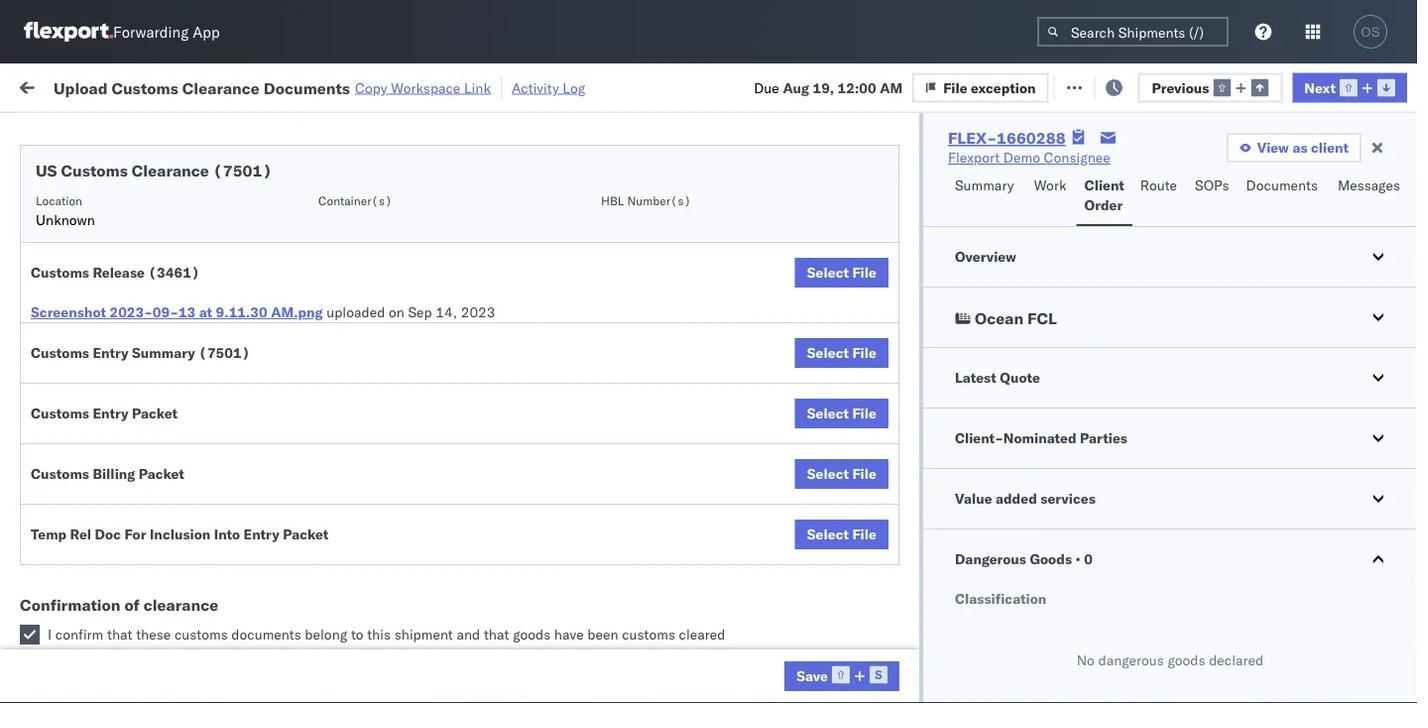 Task type: vqa. For each thing, say whether or not it's contained in the screenshot.
topmost 23,
yes



Task type: locate. For each thing, give the bounding box(es) containing it.
confirm pickup from los angeles, ca link
[[46, 536, 282, 576]]

0 horizontal spatial that
[[107, 626, 132, 643]]

summary down flex-1660288
[[955, 177, 1014, 194]]

schedule delivery appointment link down us customs clearance (7501)
[[46, 197, 244, 217]]

billing
[[93, 465, 135, 482]]

work right import
[[215, 77, 250, 94]]

schedule for 2nd schedule pickup from los angeles, ca button from the top of the page
[[46, 275, 104, 293]]

5 select from the top
[[807, 526, 849, 543]]

0 vertical spatial entry
[[93, 344, 128, 361]]

2 confirm from the top
[[46, 591, 96, 608]]

entry up customs billing packet
[[93, 405, 128, 422]]

test12345 for 3rd the schedule pickup from los angeles, ca 'link' from the bottom
[[1351, 373, 1417, 391]]

confirm inside confirm pickup from los angeles, ca
[[46, 537, 96, 554]]

previous
[[1152, 79, 1209, 96]]

ca up customs entry packet
[[46, 382, 64, 400]]

os button
[[1348, 9, 1393, 55]]

3 select file from the top
[[807, 405, 877, 422]]

view
[[1257, 139, 1289, 156]]

resize handle column header
[[284, 154, 307, 703], [504, 154, 528, 703], [573, 154, 597, 703], [702, 154, 726, 703], [831, 154, 855, 703], [1029, 154, 1053, 703], [1188, 154, 1212, 703], [1317, 154, 1341, 703], [1381, 154, 1405, 703]]

fcl
[[651, 199, 676, 216], [651, 242, 676, 260], [1027, 308, 1057, 328], [651, 373, 676, 391], [651, 504, 676, 522], [651, 548, 676, 565], [651, 635, 676, 653], [651, 679, 676, 696]]

shipment
[[394, 626, 453, 643]]

0 vertical spatial summary
[[955, 177, 1014, 194]]

3 schedule delivery appointment button from the top
[[46, 502, 244, 524]]

container numbers button
[[1212, 150, 1321, 185]]

schedule down customs entry packet
[[46, 450, 104, 467]]

None checkbox
[[20, 625, 40, 645]]

select file for customs entry packet
[[807, 405, 877, 422]]

select file button for temp rel doc for inclusion into entry packet
[[795, 520, 888, 549]]

3 select from the top
[[807, 405, 849, 422]]

23, down 12,
[[437, 679, 459, 696]]

5 ca from the top
[[46, 557, 64, 574]]

from inside confirm pickup from los angeles, ca
[[146, 537, 175, 554]]

2 vertical spatial packet
[[283, 526, 328, 543]]

file
[[1079, 77, 1103, 94], [943, 79, 967, 96], [852, 264, 877, 281], [852, 344, 877, 361], [852, 405, 877, 422], [852, 465, 877, 482], [852, 526, 877, 543]]

los down upload customs clearance documents button
[[187, 450, 209, 467]]

pst, up 4:00 pm pst, dec 23, 2022
[[387, 504, 417, 522]]

1889466
[[1137, 461, 1198, 478], [1137, 504, 1198, 522]]

schedule delivery appointment for 2nd schedule delivery appointment button from the top of the page
[[46, 329, 244, 346]]

2 4, from the top
[[451, 242, 464, 260]]

at right 13
[[199, 303, 212, 321]]

flexport demo consignee down 1660288
[[948, 149, 1110, 166]]

0 vertical spatial schedule delivery appointment link
[[46, 197, 244, 217]]

4 schedule pickup from los angeles, ca button from the top
[[46, 449, 282, 490]]

1 vertical spatial documents
[[1246, 177, 1318, 194]]

documents for upload customs clearance documents
[[46, 426, 117, 443]]

schedule
[[46, 198, 104, 215], [46, 232, 104, 249], [46, 275, 104, 293], [46, 329, 104, 346], [46, 362, 104, 380], [46, 450, 104, 467], [46, 503, 104, 521], [46, 624, 104, 642]]

los inside confirm pickup from los angeles, ca
[[179, 537, 201, 554]]

2 ceau7522281, hlxu6269489 from the top
[[1222, 242, 1417, 259]]

pickup down customs entry summary (7501)
[[108, 362, 151, 380]]

0 vertical spatial confirm
[[46, 537, 96, 554]]

3 ceau7522281, hlxu6269489 from the top
[[1222, 286, 1417, 303]]

ocean inside "ocean fcl" "button"
[[975, 308, 1024, 328]]

1 horizontal spatial work
[[1034, 177, 1067, 194]]

3 4, from the top
[[451, 286, 464, 303]]

flex-1889466 button
[[1063, 456, 1202, 483], [1063, 456, 1202, 483], [1063, 499, 1202, 527], [1063, 499, 1202, 527]]

1 schedule delivery appointment link from the top
[[46, 197, 244, 217]]

clearance inside upload customs clearance documents
[[154, 406, 217, 423]]

action
[[1349, 77, 1393, 94]]

1 ceau7522281, from the top
[[1222, 198, 1324, 216]]

1 horizontal spatial flexport
[[948, 149, 1000, 166]]

0 horizontal spatial flexport demo consignee
[[736, 635, 898, 653]]

0 vertical spatial dec
[[420, 504, 446, 522]]

0 horizontal spatial demo
[[791, 635, 828, 653]]

1 vertical spatial packet
[[139, 465, 184, 482]]

delivery for confirm delivery button
[[100, 591, 151, 608]]

documents inside upload customs clearance documents
[[46, 426, 117, 443]]

0 horizontal spatial exception
[[971, 79, 1036, 96]]

dec for 13,
[[420, 504, 446, 522]]

location unknown
[[36, 193, 95, 229]]

11:59 pm pdt, nov 4, 2022 for 2nd schedule pickup from los angeles, ca button from the top of the page
[[319, 286, 501, 303]]

schedule up customs entry packet
[[46, 362, 104, 380]]

appointment up inclusion
[[162, 503, 244, 521]]

upload for upload customs clearance documents
[[46, 406, 91, 423]]

schedule for 2nd schedule delivery appointment button from the top of the page
[[46, 329, 104, 346]]

customs billing packet
[[31, 465, 184, 482]]

2023 right 12,
[[471, 635, 505, 653]]

schedule delivery appointment link for 1st schedule delivery appointment button from the bottom of the page
[[46, 502, 244, 522]]

documents for upload customs clearance documents copy workspace link
[[264, 78, 350, 97]]

pickup
[[108, 232, 151, 249], [108, 275, 151, 293], [108, 362, 151, 380], [108, 450, 151, 467], [100, 537, 143, 554], [108, 624, 151, 642]]

sep
[[408, 303, 432, 321]]

packet for customs entry packet
[[132, 405, 178, 422]]

on right 205
[[485, 77, 501, 94]]

select file for customs billing packet
[[807, 465, 877, 482]]

1 horizontal spatial documents
[[264, 78, 350, 97]]

1 vertical spatial confirm
[[46, 591, 96, 608]]

2 nov from the top
[[421, 242, 447, 260]]

2 select file from the top
[[807, 344, 877, 361]]

confirm up confirmation
[[46, 537, 96, 554]]

4 11:59 pm pdt, nov 4, 2022 from the top
[[319, 330, 501, 347]]

1 lhuu7894563, from the top
[[1222, 460, 1324, 477]]

1 horizontal spatial customs
[[622, 626, 675, 643]]

work down flexport demo consignee link
[[1034, 177, 1067, 194]]

pst, down 11:59 pm pst, dec 13, 2022
[[378, 548, 408, 565]]

goods left have
[[513, 626, 551, 643]]

customs down forwarding at the left of the page
[[112, 78, 178, 97]]

schedule for 1st schedule delivery appointment button from the bottom of the page
[[46, 503, 104, 521]]

customs
[[174, 626, 228, 643], [622, 626, 675, 643]]

pst, for 4:00 pm pst, dec 23, 2022
[[378, 548, 408, 565]]

5 schedule from the top
[[46, 362, 104, 380]]

8 schedule from the top
[[46, 624, 104, 642]]

1 4, from the top
[[451, 199, 464, 216]]

0 vertical spatial at
[[393, 77, 406, 94]]

1 uetu5238478 from the top
[[1328, 460, 1417, 477]]

angeles, for 3rd the schedule pickup from los angeles, ca 'link' from the bottom
[[213, 362, 267, 380]]

0 horizontal spatial work
[[215, 77, 250, 94]]

appointment
[[162, 198, 244, 215], [162, 329, 244, 346], [162, 503, 244, 521]]

0 vertical spatial 23,
[[441, 548, 463, 565]]

documents inside documents button
[[1246, 177, 1318, 194]]

1 vertical spatial 1889466
[[1137, 504, 1198, 522]]

packet right billing
[[139, 465, 184, 482]]

unknown
[[36, 211, 95, 229]]

select file button for customs billing packet
[[795, 459, 888, 489]]

appointment for 1st schedule delivery appointment button from the bottom of the page
[[162, 503, 244, 521]]

1 vertical spatial entry
[[93, 405, 128, 422]]

4 lhuu7894563, uetu5238478 from the top
[[1222, 591, 1417, 608]]

2023-
[[110, 303, 153, 321]]

pst, for 11:59 pm pst, dec 13, 2022
[[387, 504, 417, 522]]

due
[[754, 79, 779, 96]]

inclusion
[[150, 526, 211, 543]]

client
[[1084, 177, 1124, 194]]

0 horizontal spatial documents
[[46, 426, 117, 443]]

ca up temp
[[46, 470, 64, 487]]

6 ceau7522281, from the top
[[1222, 416, 1324, 434]]

ca down i
[[46, 644, 64, 661]]

0 horizontal spatial on
[[389, 303, 404, 321]]

at left risk
[[393, 77, 406, 94]]

2 11:59 pm pdt, nov 4, 2022 from the top
[[319, 242, 501, 260]]

flexport demo consignee link
[[948, 148, 1110, 168]]

1 vertical spatial jan
[[412, 679, 434, 696]]

1 test12345 from the top
[[1351, 199, 1417, 216]]

documents down view
[[1246, 177, 1318, 194]]

hlxu6269489
[[1327, 198, 1417, 216], [1327, 242, 1417, 259], [1327, 286, 1417, 303], [1327, 329, 1417, 347], [1327, 373, 1417, 390], [1327, 416, 1417, 434]]

schedule up screenshot
[[46, 275, 104, 293]]

flexport right cleared
[[736, 635, 788, 653]]

pst, up "8:30 pm pst, jan 23, 2023"
[[387, 635, 417, 653]]

5 schedule pickup from los angeles, ca from the top
[[46, 624, 267, 661]]

customs up customs billing packet
[[31, 405, 89, 422]]

message (0)
[[266, 77, 347, 94]]

1 horizontal spatial summary
[[955, 177, 1014, 194]]

nov
[[421, 199, 447, 216], [421, 242, 447, 260], [421, 286, 447, 303], [421, 330, 447, 347], [421, 373, 447, 391]]

23, for jan
[[437, 679, 459, 696]]

jan left 12,
[[420, 635, 442, 653]]

(7501) down 9.11.30
[[199, 344, 250, 361]]

packet
[[132, 405, 178, 422], [139, 465, 184, 482], [283, 526, 328, 543]]

angeles, for 4th the schedule pickup from los angeles, ca 'link' from the top of the page
[[213, 450, 267, 467]]

1 vertical spatial clearance
[[132, 161, 209, 180]]

schedule pickup from los angeles, ca for 4th the schedule pickup from los angeles, ca 'link' from the top of the page
[[46, 450, 267, 487]]

messages button
[[1330, 168, 1411, 226]]

select for customs entry summary (7501)
[[807, 344, 849, 361]]

actions
[[1358, 162, 1399, 177]]

file exception up the flex-1660288 link
[[943, 79, 1036, 96]]

lhuu7894563,
[[1222, 460, 1324, 477], [1222, 504, 1324, 521], [1222, 547, 1324, 565], [1222, 591, 1324, 608]]

2 vertical spatial 2023
[[462, 679, 497, 696]]

2023 for 11:59 pm pst, jan 12, 2023
[[471, 635, 505, 653]]

demo down 1660288
[[1003, 149, 1040, 166]]

confirmation
[[20, 595, 120, 615]]

2 that from the left
[[484, 626, 509, 643]]

entry for summary
[[93, 344, 128, 361]]

upload inside upload customs clearance documents
[[46, 406, 91, 423]]

5 resize handle column header from the left
[[831, 154, 855, 703]]

0 vertical spatial clearance
[[182, 78, 260, 97]]

1 horizontal spatial that
[[484, 626, 509, 643]]

upload up by: at top left
[[54, 78, 108, 97]]

11:59
[[319, 199, 358, 216], [319, 242, 358, 260], [319, 286, 358, 303], [319, 330, 358, 347], [319, 373, 358, 391], [319, 504, 358, 522], [319, 635, 358, 653]]

1 vertical spatial 2023
[[471, 635, 505, 653]]

1 schedule pickup from los angeles, ca link from the top
[[46, 231, 282, 270]]

2 select from the top
[[807, 344, 849, 361]]

customs down screenshot
[[31, 344, 89, 361]]

jan for 23,
[[412, 679, 434, 696]]

customs down the clearance
[[174, 626, 228, 643]]

los up (3461)
[[187, 232, 209, 249]]

4 4, from the top
[[451, 330, 464, 347]]

ca inside confirm pickup from los angeles, ca
[[46, 557, 64, 574]]

schedule for third schedule pickup from los angeles, ca button from the top
[[46, 362, 104, 380]]

view as client
[[1257, 139, 1349, 156]]

4:00
[[319, 548, 349, 565]]

3 select file button from the top
[[795, 399, 888, 428]]

nov for 2nd the schedule pickup from los angeles, ca 'link' from the top
[[421, 286, 447, 303]]

2 vertical spatial documents
[[46, 426, 117, 443]]

0 vertical spatial flex-1889466
[[1095, 461, 1198, 478]]

test12345 for 2nd the schedule pickup from los angeles, ca 'link' from the top
[[1351, 286, 1417, 303]]

select for customs entry packet
[[807, 405, 849, 422]]

los for 1st schedule pickup from los angeles, ca button from the bottom
[[187, 624, 209, 642]]

los down 13
[[187, 362, 209, 380]]

los up 13
[[187, 275, 209, 293]]

0 vertical spatial demo
[[1003, 149, 1040, 166]]

flex-2130387 button
[[1063, 674, 1202, 702], [1063, 674, 1202, 702]]

2023 down 12,
[[462, 679, 497, 696]]

hbl number(s)
[[601, 193, 691, 208]]

1 schedule pickup from los angeles, ca button from the top
[[46, 231, 282, 272]]

5 4, from the top
[[451, 373, 464, 391]]

schedule delivery appointment up for
[[46, 503, 244, 521]]

clearance for us customs clearance (7501)
[[132, 161, 209, 180]]

8:30
[[319, 679, 349, 696]]

4 uetu5238478 from the top
[[1328, 591, 1417, 608]]

1 vertical spatial 23,
[[437, 679, 459, 696]]

select file for customs entry summary (7501)
[[807, 344, 877, 361]]

los down the clearance
[[187, 624, 209, 642]]

2 vertical spatial appointment
[[162, 503, 244, 521]]

upload customs clearance documents copy workspace link
[[54, 78, 491, 97]]

documents
[[264, 78, 350, 97], [1246, 177, 1318, 194], [46, 426, 117, 443]]

select for customs release (3461)
[[807, 264, 849, 281]]

that right and
[[484, 626, 509, 643]]

customs up screenshot
[[31, 264, 89, 281]]

for
[[124, 526, 146, 543]]

jan down 11:59 pm pst, jan 12, 2023
[[412, 679, 434, 696]]

pickup right rel
[[100, 537, 143, 554]]

ceau7522281,
[[1222, 198, 1324, 216], [1222, 242, 1324, 259], [1222, 286, 1324, 303], [1222, 329, 1324, 347], [1222, 373, 1324, 390], [1222, 416, 1324, 434]]

flexport down flex-1660288
[[948, 149, 1000, 166]]

karl
[[1035, 679, 1060, 696]]

dec left "13," on the bottom
[[420, 504, 446, 522]]

pickup inside confirm pickup from los angeles, ca
[[100, 537, 143, 554]]

Search Work text field
[[751, 71, 967, 101]]

file exception down search shipments (/) text field
[[1079, 77, 1172, 94]]

goods
[[1030, 550, 1072, 568]]

packet down customs entry summary (7501)
[[132, 405, 178, 422]]

fcl inside "button"
[[1027, 308, 1057, 328]]

filtered by:
[[20, 121, 91, 139]]

1889466 down the latest quote button
[[1137, 461, 1198, 478]]

schedule down screenshot
[[46, 329, 104, 346]]

parties
[[1080, 429, 1127, 447]]

1 vertical spatial work
[[1034, 177, 1067, 194]]

schedule delivery appointment link up for
[[46, 502, 244, 522]]

flex-1889466 down parties
[[1095, 461, 1198, 478]]

0 vertical spatial jan
[[420, 635, 442, 653]]

schedule delivery appointment down us customs clearance (7501)
[[46, 198, 244, 215]]

schedule delivery appointment down 2023-
[[46, 329, 244, 346]]

i confirm that these customs documents belong to this shipment and that goods have been customs cleared
[[48, 626, 725, 643]]

5 select file from the top
[[807, 526, 877, 543]]

confirm up confirm
[[46, 591, 96, 608]]

2 schedule pickup from los angeles, ca from the top
[[46, 275, 267, 312]]

file for customs entry packet
[[852, 405, 877, 422]]

23, down "13," on the bottom
[[441, 548, 463, 565]]

ocean fcl
[[607, 199, 676, 216], [607, 242, 676, 260], [975, 308, 1057, 328], [607, 373, 676, 391], [607, 504, 676, 522], [607, 548, 676, 565], [607, 635, 676, 653], [607, 679, 676, 696]]

2 appointment from the top
[[162, 329, 244, 346]]

schedule delivery appointment link down 2023-
[[46, 328, 244, 348]]

8:30 pm pst, jan 23, 2023
[[319, 679, 497, 696]]

upload customs clearance documents
[[46, 406, 217, 443]]

packet up 4:00
[[283, 526, 328, 543]]

exception down search shipments (/) text field
[[1107, 77, 1172, 94]]

goods up 2130387
[[1168, 652, 1205, 669]]

los for 4th schedule pickup from los angeles, ca button from the top
[[187, 450, 209, 467]]

pickup for confirm pickup from los angeles, ca link
[[100, 537, 143, 554]]

flex-1660288
[[948, 128, 1066, 148]]

documents down customs entry packet
[[46, 426, 117, 443]]

dec for 23,
[[412, 548, 438, 565]]

route button
[[1132, 168, 1187, 226]]

09-
[[153, 303, 178, 321]]

select
[[807, 264, 849, 281], [807, 344, 849, 361], [807, 405, 849, 422], [807, 465, 849, 482], [807, 526, 849, 543]]

summary down 09-
[[132, 344, 195, 361]]

jan
[[420, 635, 442, 653], [412, 679, 434, 696]]

doc
[[95, 526, 121, 543]]

customs down by: at top left
[[61, 161, 128, 180]]

angeles, inside confirm pickup from los angeles, ca
[[205, 537, 259, 554]]

pickup down 'of'
[[108, 624, 151, 642]]

2022 for fifth schedule pickup from los angeles, ca button from the bottom
[[467, 242, 501, 260]]

2 lhuu7894563, uetu5238478 from the top
[[1222, 504, 1417, 521]]

demo up save
[[791, 635, 828, 653]]

summary inside button
[[955, 177, 1014, 194]]

1 schedule pickup from los angeles, ca from the top
[[46, 232, 267, 269]]

file exception
[[1079, 77, 1172, 94], [943, 79, 1036, 96]]

pickup for 3rd the schedule pickup from los angeles, ca 'link' from the bottom
[[108, 362, 151, 380]]

0 vertical spatial 2023
[[461, 303, 495, 321]]

customs inside upload customs clearance documents
[[94, 406, 150, 423]]

schedule pickup from los angeles, ca for 2nd the schedule pickup from los angeles, ca 'link' from the top
[[46, 275, 267, 312]]

flexport demo consignee up save
[[736, 635, 898, 653]]

0 vertical spatial 1889466
[[1137, 461, 1198, 478]]

1 appointment from the top
[[162, 198, 244, 215]]

1893174
[[1137, 635, 1198, 653]]

(7501) down upload customs clearance documents copy workspace link
[[213, 161, 272, 180]]

schedule down confirmation
[[46, 624, 104, 642]]

appointment for 2nd schedule delivery appointment button from the top of the page
[[162, 329, 244, 346]]

ca down temp
[[46, 557, 64, 574]]

on left sep
[[389, 303, 404, 321]]

test12345 for upload customs clearance documents link
[[1351, 417, 1417, 434]]

screenshot 2023-09-13 at 9.11.30 am.png link
[[31, 302, 323, 322]]

next
[[1304, 79, 1336, 96]]

6 test12345 from the top
[[1351, 417, 1417, 434]]

0 vertical spatial flexport demo consignee
[[948, 149, 1110, 166]]

pickup up release on the top of page
[[108, 232, 151, 249]]

2 1889466 from the top
[[1137, 504, 1198, 522]]

pickup up 2023-
[[108, 275, 151, 293]]

0 horizontal spatial summary
[[132, 344, 195, 361]]

4 pdt, from the top
[[387, 330, 418, 347]]

customs release (3461)
[[31, 264, 200, 281]]

no dangerous goods declared
[[1077, 652, 1264, 669]]

4 schedule pickup from los angeles, ca from the top
[[46, 450, 267, 487]]

pst,
[[387, 504, 417, 522], [378, 548, 408, 565], [387, 635, 417, 653], [378, 679, 408, 696]]

1 vertical spatial schedule delivery appointment button
[[46, 328, 244, 350]]

view as client button
[[1226, 133, 1362, 163]]

1 vertical spatial flex-1889466
[[1095, 504, 1198, 522]]

4 nov from the top
[[421, 330, 447, 347]]

0 vertical spatial schedule delivery appointment
[[46, 198, 244, 215]]

consignee up account
[[956, 635, 1023, 653]]

customs up billing
[[94, 406, 150, 423]]

0 horizontal spatial at
[[199, 303, 212, 321]]

consignee button
[[855, 158, 1033, 178]]

clearance down customs entry summary (7501)
[[154, 406, 217, 423]]

flex-1846748
[[1095, 199, 1198, 216], [1095, 286, 1198, 303], [1095, 330, 1198, 347], [1095, 417, 1198, 434]]

2 resize handle column header from the left
[[504, 154, 528, 703]]

6 schedule from the top
[[46, 450, 104, 467]]

0 vertical spatial packet
[[132, 405, 178, 422]]

1 vertical spatial (7501)
[[199, 344, 250, 361]]

schedule pickup from los angeles, ca for 3rd the schedule pickup from los angeles, ca 'link' from the bottom
[[46, 362, 267, 400]]

pickup down upload customs clearance documents on the left of the page
[[108, 450, 151, 467]]

latest
[[955, 369, 997, 386]]

1 horizontal spatial demo
[[1003, 149, 1040, 166]]

0 horizontal spatial flexport
[[736, 635, 788, 653]]

documents left copy
[[264, 78, 350, 97]]

schedule up rel
[[46, 503, 104, 521]]

0 vertical spatial upload
[[54, 78, 108, 97]]

pickup for 2nd the schedule pickup from los angeles, ca 'link' from the top
[[108, 275, 151, 293]]

demo inside flexport demo consignee link
[[1003, 149, 1040, 166]]

0 vertical spatial schedule delivery appointment button
[[46, 197, 244, 219]]

schedule delivery appointment button down us customs clearance (7501)
[[46, 197, 244, 219]]

appointment down 13
[[162, 329, 244, 346]]

0 horizontal spatial file exception
[[943, 79, 1036, 96]]

0 vertical spatial documents
[[264, 78, 350, 97]]

angeles, for confirm pickup from los angeles, ca link
[[205, 537, 259, 554]]

2 vertical spatial schedule delivery appointment
[[46, 503, 244, 521]]

1 select file button from the top
[[795, 258, 888, 288]]

container(s)
[[318, 193, 392, 208]]

consignee up client
[[1044, 149, 1110, 166]]

1 horizontal spatial on
[[485, 77, 501, 94]]

4, for first the schedule pickup from los angeles, ca 'link'
[[451, 242, 464, 260]]

upload up customs billing packet
[[46, 406, 91, 423]]

los left into
[[179, 537, 201, 554]]

mbl/mawb
[[1351, 162, 1417, 177]]

entry for packet
[[93, 405, 128, 422]]

2 vertical spatial schedule delivery appointment button
[[46, 502, 244, 524]]

this
[[367, 626, 391, 643]]

clearance down app
[[182, 78, 260, 97]]

1 vertical spatial flexport
[[736, 635, 788, 653]]

select file button for customs entry packet
[[795, 399, 888, 428]]

route
[[1140, 177, 1177, 194]]

0 vertical spatial goods
[[513, 626, 551, 643]]

flexport. image
[[24, 22, 113, 42]]

pst, down 11:59 pm pst, jan 12, 2023
[[378, 679, 408, 696]]

4 schedule from the top
[[46, 329, 104, 346]]

1 vertical spatial flexport demo consignee
[[736, 635, 898, 653]]

0 vertical spatial appointment
[[162, 198, 244, 215]]

1 vertical spatial demo
[[791, 635, 828, 653]]

1 vertical spatial upload
[[46, 406, 91, 423]]

1 vertical spatial appointment
[[162, 329, 244, 346]]

consignee down am
[[865, 162, 922, 177]]

schedule delivery appointment for 1st schedule delivery appointment button from the bottom of the page
[[46, 503, 244, 521]]

order
[[1084, 196, 1123, 214]]

5 ceau7522281, hlxu6269489 from the top
[[1222, 373, 1417, 390]]

4 select file from the top
[[807, 465, 877, 482]]

2 vertical spatial schedule delivery appointment link
[[46, 502, 244, 522]]

(0)
[[321, 77, 347, 94]]

2023 right 14,
[[461, 303, 495, 321]]

1 vertical spatial schedule delivery appointment
[[46, 329, 244, 346]]

1 vertical spatial schedule delivery appointment link
[[46, 328, 244, 348]]

exception up the flex-1660288 link
[[971, 79, 1036, 96]]

ca down customs release (3461)
[[46, 295, 64, 312]]

1 vertical spatial dec
[[412, 548, 438, 565]]

(7501) for customs entry summary (7501)
[[199, 344, 250, 361]]

ca down unknown
[[46, 251, 64, 269]]

5 test12345 from the top
[[1351, 373, 1417, 391]]

clearance down import
[[132, 161, 209, 180]]

nominated
[[1003, 429, 1077, 447]]

value added services
[[955, 490, 1096, 507]]

3 test12345 from the top
[[1351, 286, 1417, 303]]

messages
[[1338, 177, 1400, 194]]

ceau7522281, hlxu6269489
[[1222, 198, 1417, 216], [1222, 242, 1417, 259], [1222, 286, 1417, 303], [1222, 329, 1417, 347], [1222, 373, 1417, 390], [1222, 416, 1417, 434]]

2 horizontal spatial documents
[[1246, 177, 1318, 194]]

1 horizontal spatial exception
[[1107, 77, 1172, 94]]

0 vertical spatial (7501)
[[213, 161, 272, 180]]

jan for 12,
[[420, 635, 442, 653]]

2 select file button from the top
[[795, 338, 888, 368]]

pst, for 8:30 pm pst, jan 23, 2023
[[378, 679, 408, 696]]

entry right into
[[244, 526, 279, 543]]

2 11:59 from the top
[[319, 242, 358, 260]]

select file for customs release (3461)
[[807, 264, 877, 281]]

schedule delivery appointment button up for
[[46, 502, 244, 524]]

appointment down us customs clearance (7501)
[[162, 198, 244, 215]]

0 horizontal spatial customs
[[174, 626, 228, 643]]

file exception button
[[1048, 71, 1185, 101], [1048, 71, 1185, 101], [912, 73, 1049, 102], [912, 73, 1049, 102]]

3 11:59 pm pdt, nov 4, 2022 from the top
[[319, 286, 501, 303]]

1 vertical spatial goods
[[1168, 652, 1205, 669]]

that down confirmation of clearance at the bottom of the page
[[107, 626, 132, 643]]

2 vertical spatial clearance
[[154, 406, 217, 423]]

2 test12345 from the top
[[1351, 242, 1417, 260]]

entry down 2023-
[[93, 344, 128, 361]]

4, for 2nd the schedule pickup from los angeles, ca 'link' from the top
[[451, 286, 464, 303]]

(7501) for us customs clearance (7501)
[[213, 161, 272, 180]]

bosch
[[865, 199, 904, 216], [736, 242, 775, 260], [865, 242, 904, 260], [736, 286, 775, 303], [865, 286, 904, 303], [736, 330, 775, 347], [865, 330, 904, 347], [736, 373, 775, 391], [865, 373, 904, 391], [736, 417, 775, 434], [865, 417, 904, 434], [736, 461, 775, 478], [865, 461, 904, 478], [736, 504, 775, 522], [865, 504, 904, 522], [736, 548, 775, 565], [865, 548, 904, 565], [865, 592, 904, 609]]



Task type: describe. For each thing, give the bounding box(es) containing it.
6 hlxu6269489 from the top
[[1327, 416, 1417, 434]]

mbl/mawb button
[[1341, 158, 1417, 178]]

upload for upload customs clearance documents copy workspace link
[[54, 78, 108, 97]]

13,
[[450, 504, 471, 522]]

los for 2nd schedule pickup from los angeles, ca button from the top of the page
[[187, 275, 209, 293]]

confirm
[[55, 626, 103, 643]]

759 at risk
[[364, 77, 433, 94]]

numbers
[[1222, 170, 1271, 185]]

1 ceau7522281, hlxu6269489 from the top
[[1222, 198, 1417, 216]]

flex-2130387
[[1095, 679, 1198, 696]]

ocean fcl inside "button"
[[975, 308, 1057, 328]]

0 vertical spatial flexport
[[948, 149, 1000, 166]]

2 flex-1846748 from the top
[[1095, 286, 1198, 303]]

test12345 for first the schedule pickup from los angeles, ca 'link'
[[1351, 242, 1417, 260]]

4 hlxu6269489 from the top
[[1327, 329, 1417, 347]]

4 lhuu7894563, from the top
[[1222, 591, 1324, 608]]

confirm delivery link
[[46, 590, 151, 609]]

0 vertical spatial work
[[215, 77, 250, 94]]

file for customs entry summary (7501)
[[852, 344, 877, 361]]

1 lhuu7894563, uetu5238478 from the top
[[1222, 460, 1417, 477]]

1 ca from the top
[[46, 251, 64, 269]]

3 schedule pickup from los angeles, ca link from the top
[[46, 361, 282, 401]]

4 abcdefg7 from the top
[[1351, 592, 1417, 609]]

6 ca from the top
[[46, 644, 64, 661]]

work
[[57, 72, 108, 99]]

of
[[124, 595, 140, 615]]

angeles, for 2nd the schedule pickup from los angeles, ca 'link' from the top
[[213, 275, 267, 293]]

7 11:59 from the top
[[319, 635, 358, 653]]

schedule for 1st schedule pickup from los angeles, ca button from the bottom
[[46, 624, 104, 642]]

angeles, for 1st the schedule pickup from los angeles, ca 'link' from the bottom of the page
[[213, 624, 267, 642]]

us customs clearance (7501)
[[36, 161, 272, 180]]

latest quote
[[955, 369, 1040, 386]]

id
[[1088, 162, 1100, 177]]

los for confirm pickup from los angeles, ca button at bottom left
[[179, 537, 201, 554]]

2 schedule delivery appointment button from the top
[[46, 328, 244, 350]]

activity log button
[[512, 75, 585, 100]]

consignee up save button on the right bottom of page
[[832, 635, 898, 653]]

previous button
[[1138, 73, 1283, 102]]

8 resize handle column header from the left
[[1317, 154, 1341, 703]]

release
[[93, 264, 145, 281]]

no
[[1077, 652, 1095, 669]]

customs left billing
[[31, 465, 89, 482]]

2022 for 1st schedule delivery appointment button from the bottom of the page
[[475, 504, 509, 522]]

have
[[554, 626, 584, 643]]

5 hlxu6269489 from the top
[[1327, 373, 1417, 390]]

schedule for fifth schedule pickup from los angeles, ca button from the bottom
[[46, 232, 104, 249]]

2 hlxu6269489 from the top
[[1327, 242, 1417, 259]]

1 that from the left
[[107, 626, 132, 643]]

1 resize handle column header from the left
[[284, 154, 307, 703]]

1 flex-1889466 from the top
[[1095, 461, 1198, 478]]

schedule pickup from los angeles, ca for 1st the schedule pickup from los angeles, ca 'link' from the bottom of the page
[[46, 624, 267, 661]]

batch
[[1307, 77, 1346, 94]]

5 pdt, from the top
[[387, 373, 418, 391]]

workspace
[[391, 79, 460, 96]]

3 hlxu6269489 from the top
[[1327, 286, 1417, 303]]

4 ceau7522281, hlxu6269489 from the top
[[1222, 329, 1417, 347]]

pickup for 1st the schedule pickup from los angeles, ca 'link' from the bottom of the page
[[108, 624, 151, 642]]

packet for customs billing packet
[[139, 465, 184, 482]]

3 ca from the top
[[46, 382, 64, 400]]

205 on track
[[455, 77, 536, 94]]

2 abcdefg7 from the top
[[1351, 504, 1417, 522]]

activity log
[[512, 79, 585, 96]]

1 vertical spatial on
[[389, 303, 404, 321]]

flex
[[1063, 162, 1085, 177]]

file for temp rel doc for inclusion into entry packet
[[852, 526, 877, 543]]

consignee inside button
[[865, 162, 922, 177]]

2 flex-1889466 from the top
[[1095, 504, 1198, 522]]

1 customs from the left
[[174, 626, 228, 643]]

1 pdt, from the top
[[387, 199, 418, 216]]

1 1889466 from the top
[[1137, 461, 1198, 478]]

these
[[136, 626, 171, 643]]

i
[[48, 626, 52, 643]]

4 resize handle column header from the left
[[702, 154, 726, 703]]

flex-1893174
[[1095, 635, 1198, 653]]

nov for first the schedule pickup from los angeles, ca 'link'
[[421, 242, 447, 260]]

account
[[967, 679, 1019, 696]]

4 11:59 from the top
[[319, 330, 358, 347]]

3 uetu5238478 from the top
[[1328, 547, 1417, 565]]

1 flex-1846748 from the top
[[1095, 199, 1198, 216]]

belong
[[305, 626, 347, 643]]

11:59 pm pst, jan 12, 2023
[[319, 635, 505, 653]]

11:59 pm pst, dec 13, 2022
[[319, 504, 509, 522]]

4 ceau7522281, from the top
[[1222, 329, 1324, 347]]

delivery for 2nd schedule delivery appointment button from the top of the page
[[108, 329, 159, 346]]

activity
[[512, 79, 559, 96]]

am
[[880, 79, 903, 96]]

2022 for third schedule pickup from los angeles, ca button from the top
[[467, 373, 501, 391]]

schedule delivery appointment for 3rd schedule delivery appointment button from the bottom
[[46, 198, 244, 215]]

confirm delivery button
[[46, 590, 151, 611]]

2 customs from the left
[[622, 626, 675, 643]]

2 vertical spatial entry
[[244, 526, 279, 543]]

2 schedule pickup from los angeles, ca button from the top
[[46, 274, 282, 316]]

quote
[[1000, 369, 1040, 386]]

pickup for first the schedule pickup from los angeles, ca 'link'
[[108, 232, 151, 249]]

1 hlxu6269489 from the top
[[1327, 198, 1417, 216]]

dangerous
[[955, 550, 1026, 568]]

am.png
[[271, 303, 323, 321]]

1 horizontal spatial at
[[393, 77, 406, 94]]

clearance
[[144, 595, 218, 615]]

3 schedule pickup from los angeles, ca button from the top
[[46, 361, 282, 403]]

customs entry summary (7501)
[[31, 344, 250, 361]]

upload customs clearance documents link
[[46, 405, 282, 445]]

confirm for confirm delivery
[[46, 591, 96, 608]]

copy
[[355, 79, 387, 96]]

0 vertical spatial on
[[485, 77, 501, 94]]

2 lhuu7894563, from the top
[[1222, 504, 1324, 521]]

1 1846748 from the top
[[1137, 199, 1198, 216]]

3 resize handle column header from the left
[[573, 154, 597, 703]]

3 flex-1846748 from the top
[[1095, 330, 1198, 347]]

2 ceau7522281, from the top
[[1222, 242, 1324, 259]]

integration test account - karl lagerfeld
[[865, 679, 1123, 696]]

3 1846748 from the top
[[1137, 330, 1198, 347]]

screenshot 2023-09-13 at 9.11.30 am.png uploaded on sep 14, 2023
[[31, 303, 495, 321]]

3 lhuu7894563, uetu5238478 from the top
[[1222, 547, 1417, 565]]

client-nominated parties
[[955, 429, 1127, 447]]

location
[[36, 193, 82, 208]]

4 1846748 from the top
[[1137, 417, 1198, 434]]

1 11:59 pm pdt, nov 4, 2022 from the top
[[319, 199, 501, 216]]

6 ceau7522281, hlxu6269489 from the top
[[1222, 416, 1417, 434]]

1 nov from the top
[[421, 199, 447, 216]]

customs entry packet
[[31, 405, 178, 422]]

Search Shipments (/) text field
[[1037, 17, 1229, 47]]

app
[[193, 22, 220, 41]]

pst, for 11:59 pm pst, jan 12, 2023
[[387, 635, 417, 653]]

2 ca from the top
[[46, 295, 64, 312]]

us
[[36, 161, 57, 180]]

2 uetu5238478 from the top
[[1328, 504, 1417, 521]]

clearance for upload customs clearance documents copy workspace link
[[182, 78, 260, 97]]

cleared
[[679, 626, 725, 643]]

risk
[[409, 77, 433, 94]]

5 ceau7522281, from the top
[[1222, 373, 1324, 390]]

11:59 pm pdt, nov 4, 2022 for fifth schedule pickup from los angeles, ca button from the bottom
[[319, 242, 501, 260]]

los for fifth schedule pickup from los angeles, ca button from the bottom
[[187, 232, 209, 249]]

client order
[[1084, 177, 1124, 214]]

3 pdt, from the top
[[387, 286, 418, 303]]

4, for 3rd the schedule pickup from los angeles, ca 'link' from the bottom
[[451, 373, 464, 391]]

delivery for 3rd schedule delivery appointment button from the bottom
[[108, 198, 159, 215]]

1 schedule delivery appointment button from the top
[[46, 197, 244, 219]]

3 abcdefg7 from the top
[[1351, 548, 1417, 565]]

select for customs billing packet
[[807, 465, 849, 482]]

2023 for 8:30 pm pst, jan 23, 2023
[[462, 679, 497, 696]]

4 schedule pickup from los angeles, ca link from the top
[[46, 449, 282, 488]]

2022 for confirm pickup from los angeles, ca button at bottom left
[[466, 548, 501, 565]]

12:00
[[838, 79, 876, 96]]

5 11:59 from the top
[[319, 373, 358, 391]]

client order button
[[1077, 168, 1132, 226]]

workitem button
[[12, 158, 288, 178]]

sops button
[[1187, 168, 1238, 226]]

services
[[1040, 490, 1096, 507]]

1 horizontal spatial goods
[[1168, 652, 1205, 669]]

11:59 pm pdt, nov 4, 2022 for third schedule pickup from los angeles, ca button from the top
[[319, 373, 501, 391]]

3 ceau7522281, from the top
[[1222, 286, 1324, 303]]

file for customs billing packet
[[852, 465, 877, 482]]

4 test12345 from the top
[[1351, 330, 1417, 347]]

temp rel doc for inclusion into entry packet
[[31, 526, 328, 543]]

angeles, for first the schedule pickup from los angeles, ca 'link'
[[213, 232, 267, 249]]

clearance for upload customs clearance documents
[[154, 406, 217, 423]]

6 resize handle column header from the left
[[1029, 154, 1053, 703]]

2 pdt, from the top
[[387, 242, 418, 260]]

flex id
[[1063, 162, 1100, 177]]

select file button for customs entry summary (7501)
[[795, 338, 888, 368]]

save button
[[785, 661, 899, 691]]

3 11:59 from the top
[[319, 286, 358, 303]]

nov for 3rd the schedule pickup from los angeles, ca 'link' from the bottom
[[421, 373, 447, 391]]

container
[[1222, 154, 1275, 169]]

1 horizontal spatial flexport demo consignee
[[948, 149, 1110, 166]]

appointment for 3rd schedule delivery appointment button from the bottom
[[162, 198, 244, 215]]

lagerfeld
[[1064, 679, 1123, 696]]

1 11:59 from the top
[[319, 199, 358, 216]]

due aug 19, 12:00 am
[[754, 79, 903, 96]]

23, for dec
[[441, 548, 463, 565]]

4 flex-1846748 from the top
[[1095, 417, 1198, 434]]

1660288
[[997, 128, 1066, 148]]

hbl
[[601, 193, 624, 208]]

5 schedule pickup from los angeles, ca button from the top
[[46, 623, 282, 665]]

1 abcdefg7 from the top
[[1351, 461, 1417, 478]]

schedule for 3rd schedule delivery appointment button from the bottom
[[46, 198, 104, 215]]

1 horizontal spatial file exception
[[1079, 77, 1172, 94]]

los for third schedule pickup from los angeles, ca button from the top
[[187, 362, 209, 380]]

confirm pickup from los angeles, ca button
[[46, 536, 282, 578]]

by:
[[72, 121, 91, 139]]

6 11:59 from the top
[[319, 504, 358, 522]]

5 schedule pickup from los angeles, ca link from the top
[[46, 623, 282, 663]]

flex id button
[[1053, 158, 1192, 178]]

2 schedule pickup from los angeles, ca link from the top
[[46, 274, 282, 314]]

message
[[266, 77, 321, 94]]

select for temp rel doc for inclusion into entry packet
[[807, 526, 849, 543]]

13
[[178, 303, 196, 321]]

2 1846748 from the top
[[1137, 286, 1198, 303]]

1 vertical spatial summary
[[132, 344, 195, 361]]

-
[[1023, 679, 1031, 696]]

forwarding app
[[113, 22, 220, 41]]

2022 for 2nd schedule pickup from los angeles, ca button from the top of the page
[[467, 286, 501, 303]]

number(s)
[[627, 193, 691, 208]]

temp
[[31, 526, 67, 543]]

schedule delivery appointment link for 3rd schedule delivery appointment button from the bottom
[[46, 197, 244, 217]]

client
[[1311, 139, 1349, 156]]

pickup for 4th the schedule pickup from los angeles, ca 'link' from the top of the page
[[108, 450, 151, 467]]

schedule for 4th schedule pickup from los angeles, ca button from the top
[[46, 450, 104, 467]]

confirm delivery
[[46, 591, 151, 608]]

confirm for confirm pickup from los angeles, ca
[[46, 537, 96, 554]]

schedule delivery appointment link for 2nd schedule delivery appointment button from the top of the page
[[46, 328, 244, 348]]

4 ca from the top
[[46, 470, 64, 487]]

1 vertical spatial at
[[199, 303, 212, 321]]

9 resize handle column header from the left
[[1381, 154, 1405, 703]]

schedule pickup from los angeles, ca for first the schedule pickup from los angeles, ca 'link'
[[46, 232, 267, 269]]

integration
[[865, 679, 933, 696]]

select file for temp rel doc for inclusion into entry packet
[[807, 526, 877, 543]]

2130387
[[1137, 679, 1198, 696]]

log
[[563, 79, 585, 96]]

as
[[1292, 139, 1308, 156]]

file for customs release (3461)
[[852, 264, 877, 281]]

to
[[351, 626, 363, 643]]

0 horizontal spatial goods
[[513, 626, 551, 643]]

next button
[[1292, 73, 1407, 102]]

3 lhuu7894563, from the top
[[1222, 547, 1324, 565]]

overview button
[[923, 227, 1417, 287]]

documents
[[231, 626, 301, 643]]

7 resize handle column header from the left
[[1188, 154, 1212, 703]]

•
[[1075, 550, 1081, 568]]

dangerous
[[1098, 652, 1164, 669]]

select file button for customs release (3461)
[[795, 258, 888, 288]]



